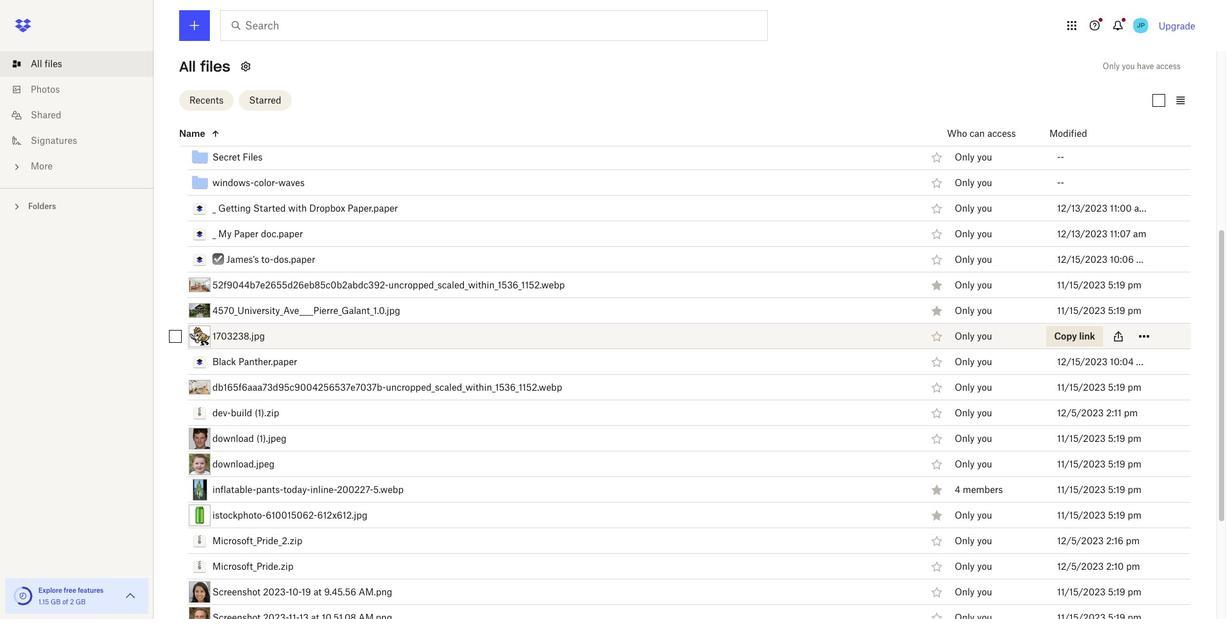 Task type: describe. For each thing, give the bounding box(es) containing it.
only you button inside 'name microsoft_pride_2, modified 12/5/2023 2:20 pm,' element
[[955, 125, 992, 139]]

microsoft_pride_2 link
[[212, 124, 287, 139]]

istockphoto-610015062-612x612.jpg link
[[212, 508, 367, 523]]

5:19 for download
[[1108, 433, 1125, 444]]

(1).zip
[[255, 407, 279, 418]]

you for screenshot 2023-10-19 at 9.45.56 am.png
[[977, 587, 992, 598]]

dev- for dev-build (1).zip
[[212, 407, 231, 418]]

12/5/2023 for 12/5/2023 2:16 pm
[[1057, 535, 1104, 546]]

photos
[[31, 84, 60, 95]]

name _ getting started with dropbox paper.paper, modified 12/13/2023 11:00 am, element
[[159, 196, 1191, 221]]

-- for windows-color-waves
[[1057, 177, 1064, 188]]

quota usage element
[[13, 586, 33, 607]]

name microsoft_pride.zip, modified 12/5/2023 2:10 pm, element
[[159, 554, 1191, 580]]

6 5:19 from the top
[[1108, 459, 1125, 469]]

11/15/2023 5:19 pm for istockphoto-
[[1057, 510, 1142, 521]]

name screenshot 2023-11-13 at 10.51.08 am.png, modified 11/15/2023 5:19 pm, element
[[159, 605, 1191, 620]]

you for db165f6aaa73d95c9004256537e7037b-uncropped_scaled_within_1536_1152.webp
[[977, 382, 992, 393]]

12/13/2023 11:07 am
[[1057, 228, 1147, 239]]

you for download.jpeg
[[977, 459, 992, 470]]

☑️ james's to-dos.paper link
[[212, 252, 315, 267]]

recents button
[[179, 90, 234, 110]]

at
[[314, 587, 322, 597]]

name button
[[179, 126, 916, 141]]

add to starred image for _ my paper doc.paper
[[929, 226, 945, 242]]

only you button for 4570_university_ave____pierre_galant_1.0.jpg
[[955, 304, 992, 318]]

free
[[64, 587, 76, 595]]

only you button for screenshot 2023-10-19 at 9.45.56 am.png
[[955, 586, 992, 600]]

inflatable-
[[212, 484, 256, 495]]

11/15/2023 5:19 pm inside "element"
[[1057, 305, 1142, 316]]

only for dev-build (1).zip
[[955, 408, 975, 419]]

files inside list item
[[45, 58, 62, 69]]

name _ my paper doc.paper, modified 12/13/2023 11:07 am, element
[[159, 221, 1191, 247]]

black panther.paper
[[212, 356, 297, 367]]

name secret files, modified 11/21/2023 1:55 pm, element
[[159, 145, 1191, 170]]

name inflatable-pants-today-inline-200227-5.webp, modified 11/15/2023 5:19 pm, element
[[159, 477, 1191, 503]]

only for download (1).jpeg
[[955, 433, 975, 444]]

only you for microsoft_pride.zip
[[955, 561, 992, 572]]

only you for _ my paper doc.paper
[[955, 229, 992, 239]]

microsoft_pride_2
[[212, 126, 287, 137]]

only for microsoft_pride.zip
[[955, 561, 975, 572]]

you for istockphoto-610015062-612x612.jpg
[[977, 510, 992, 521]]

you for 4570_university_ave____pierre_galant_1.0.jpg
[[977, 305, 992, 316]]

/1703238.jpg image
[[189, 325, 211, 347]]

6 11/15/2023 5:19 pm from the top
[[1057, 459, 1142, 469]]

_ getting started with dropbox paper.paper
[[212, 203, 398, 213]]

list containing all files
[[0, 44, 154, 188]]

db165f6aaa73d95c9004256537e7037b-
[[212, 382, 386, 393]]

only you for ☑️ james's to-dos.paper
[[955, 254, 992, 265]]

pm for dev-build (1).zip
[[1124, 407, 1138, 418]]

pm for microsoft_pride_2.zip
[[1126, 535, 1140, 546]]

1703238.jpg
[[212, 331, 265, 341]]

you for black panther.paper
[[977, 357, 992, 367]]

1703238.jpg link
[[212, 329, 265, 344]]

11/15/2023 5:19 pm for inflatable-
[[1057, 484, 1142, 495]]

remove from starred image
[[929, 303, 945, 318]]

inflatable-pants-today-inline-200227-5.webp link
[[212, 482, 404, 498]]

only you for download (1).jpeg
[[955, 433, 992, 444]]

windows-color-waves link
[[212, 175, 305, 190]]

dev- for dev-build (1)
[[212, 75, 231, 85]]

black
[[212, 356, 236, 367]]

11/15/2023 5:19 pm for download
[[1057, 433, 1142, 444]]

dos.paper
[[274, 254, 315, 265]]

10:04
[[1110, 356, 1134, 367]]

name black panther.paper, modified 12/15/2023 10:04 am, element
[[159, 349, 1191, 375]]

only you inside 'name microsoft_pride_2, modified 12/5/2023 2:20 pm,' element
[[955, 126, 992, 137]]

today-
[[283, 484, 310, 495]]

/download (1).jpeg image
[[189, 428, 211, 450]]

starred
[[249, 94, 281, 105]]

pm for microsoft_pride.zip
[[1126, 561, 1140, 572]]

color-
[[254, 177, 278, 188]]

to-
[[261, 254, 274, 265]]

5:19 for istockphoto-
[[1108, 510, 1125, 521]]

can
[[970, 128, 985, 139]]

of
[[62, 598, 68, 606]]

8 add to starred image from the top
[[929, 610, 945, 620]]

12/5/2023 2:11 pm
[[1057, 407, 1138, 418]]

/db165f6aaa73d95c9004256537e7037b uncropped_scaled_within_1536_1152.webp image
[[189, 380, 211, 395]]

name 4570_university_ave____pierre_galant_1.0.jpg, modified 11/15/2023 5:19 pm, element
[[159, 298, 1191, 324]]

windows-color-waves
[[212, 177, 305, 188]]

5:19 for screenshot
[[1108, 587, 1125, 597]]

12/15/2023 10:06 am
[[1057, 254, 1150, 265]]

dropbox
[[309, 203, 345, 213]]

3 5:19 from the top
[[1108, 331, 1125, 341]]

☑️
[[212, 254, 224, 265]]

11/15/2023 for 52f9044b7e2655d26eb85c0b2abdc392-
[[1057, 279, 1106, 290]]

12/15/2023 10:04 am
[[1057, 356, 1150, 367]]

dev-build (1).zip link
[[212, 405, 279, 421]]

only you for download.jpeg
[[955, 459, 992, 470]]

you for _ getting started with dropbox paper.paper
[[977, 203, 992, 214]]

3 11/15/2023 from the top
[[1057, 331, 1106, 341]]

11/15/2023 for db165f6aaa73d95c9004256537e7037b-
[[1057, 382, 1106, 393]]

200227-
[[337, 484, 373, 495]]

name microsoft_pride, modified 12/5/2023 2:15 pm, element
[[187, 93, 1191, 119]]

more
[[31, 161, 53, 172]]

name ☑️ james's to-dos.paper, modified 12/15/2023 10:06 am, element
[[159, 247, 1191, 273]]

-- for secret files
[[1057, 151, 1064, 162]]

download.jpeg link
[[212, 457, 275, 472]]

1 horizontal spatial access
[[1156, 61, 1181, 71]]

11:00
[[1110, 203, 1132, 213]]

only you for db165f6aaa73d95c9004256537e7037b-uncropped_scaled_within_1536_1152.webp
[[955, 382, 992, 393]]

name dev-build (1).zip, modified 12/5/2023 2:11 pm, element
[[159, 401, 1191, 426]]

only you button for _ getting started with dropbox paper.paper
[[955, 202, 992, 216]]

2
[[70, 598, 74, 606]]

12/13/2023 for 12/13/2023 11:00 am
[[1057, 203, 1108, 213]]

4 members button
[[955, 483, 1003, 497]]

all files link
[[10, 51, 154, 77]]

microsoft_pride_2.zip
[[212, 535, 302, 546]]

microsoft_pride.zip link
[[212, 559, 293, 574]]

name
[[179, 128, 205, 139]]

am.png
[[359, 587, 392, 597]]

only you button for microsoft_pride_2.zip
[[955, 535, 992, 549]]

folder settings image
[[238, 59, 253, 74]]

you for secret files
[[977, 152, 992, 163]]

inline-
[[310, 484, 337, 495]]

pm for 4570_university_ave____pierre_galant_1.0.jpg
[[1128, 305, 1142, 316]]

name dev-build (1), modified 12/5/2023 2:18 pm, element
[[187, 68, 1191, 93]]

pm for istockphoto-610015062-612x612.jpg
[[1128, 510, 1142, 521]]

pm for screenshot 2023-10-19 at 9.45.56 am.png
[[1128, 587, 1142, 597]]

black panther.paper link
[[212, 354, 297, 370]]

add to starred image for ☑️ james's to-dos.paper
[[929, 252, 945, 267]]

52f9044b7e2655d26eb85c0b2abdc392-
[[212, 279, 389, 290]]

dev-build (1) link
[[212, 73, 264, 88]]

10-
[[289, 587, 302, 597]]

modified button
[[1050, 126, 1121, 141]]

2 gb from the left
[[76, 598, 86, 606]]

19
[[302, 587, 311, 597]]

recents
[[189, 94, 224, 105]]

shared link
[[10, 102, 154, 128]]

only you for dev-build (1).zip
[[955, 408, 992, 419]]

doc.paper
[[261, 228, 303, 239]]

windows-
[[212, 177, 254, 188]]

only for 1703238.jpg
[[955, 331, 975, 342]]

copy link
[[1054, 331, 1095, 341]]

add to starred image for microsoft_pride_2.zip
[[929, 533, 945, 549]]

only for black panther.paper
[[955, 357, 975, 367]]

you for microsoft_pride.zip
[[977, 561, 992, 572]]

pm for inflatable-pants-today-inline-200227-5.webp
[[1128, 484, 1142, 495]]

you for 52f9044b7e2655d26eb85c0b2abdc392-uncropped_scaled_within_1536_1152.webp
[[977, 280, 992, 291]]

explore free features 1.15 gb of 2 gb
[[38, 587, 104, 606]]

11/15/2023 5:19 pm for 52f9044b7e2655d26eb85c0b2abdc392-
[[1057, 279, 1142, 290]]

only for download.jpeg
[[955, 459, 975, 470]]

folders
[[28, 202, 56, 211]]

panther.paper
[[239, 356, 297, 367]]

explore
[[38, 587, 62, 595]]

only you button for windows-color-waves
[[955, 176, 992, 190]]

secret files link
[[212, 149, 263, 165]]

remove from starred image for 52f9044b7e2655d26eb85c0b2abdc392-uncropped_scaled_within_1536_1152.webp
[[929, 277, 945, 293]]

copy
[[1054, 331, 1077, 341]]

3 11/15/2023 5:19 pm from the top
[[1057, 331, 1142, 341]]

you for microsoft_pride_2.zip
[[977, 536, 992, 547]]

photos link
[[10, 77, 154, 102]]

am for 12/15/2023 10:04 am
[[1136, 356, 1150, 367]]

2:10
[[1106, 561, 1124, 572]]

add to starred image for windows-color-waves
[[929, 175, 945, 190]]

upgrade
[[1159, 20, 1196, 31]]

612x612.jpg
[[317, 510, 367, 521]]

/inflatable pants today inline 200227 5.webp image
[[192, 479, 207, 501]]

istockphoto-610015062-612x612.jpg
[[212, 510, 367, 521]]

screenshot 2023-10-19 at 9.45.56 am.png link
[[212, 585, 392, 600]]

name windows-color-waves, modified 12/5/2023 2:19 pm, element
[[159, 170, 1191, 196]]

_ for _ getting started with dropbox paper.paper
[[212, 203, 216, 213]]

with
[[288, 203, 307, 213]]



Task type: locate. For each thing, give the bounding box(es) containing it.
2 5:19 from the top
[[1108, 305, 1125, 316]]

5 only you from the top
[[955, 229, 992, 239]]

only for microsoft_pride_2.zip
[[955, 536, 975, 547]]

8 only you button from the top
[[955, 304, 992, 318]]

only inside name screenshot 2023-10-19 at 9.45.56 am.png, modified 11/15/2023 5:19 pm, element
[[955, 587, 975, 598]]

only you button inside name 4570_university_ave____pierre_galant_1.0.jpg, modified 11/15/2023 5:19 pm, "element"
[[955, 304, 992, 318]]

/istockphoto 610015062 612x612.jpg image
[[189, 505, 211, 526]]

2 only you button from the top
[[955, 151, 992, 165]]

screenshot
[[212, 587, 261, 597]]

you inside name microsoft_pride_2.zip, modified 12/5/2023 2:16 pm, element
[[977, 536, 992, 547]]

0 vertical spatial _
[[212, 203, 216, 213]]

0 horizontal spatial files
[[45, 58, 62, 69]]

11:07
[[1110, 228, 1131, 239]]

files
[[200, 58, 230, 76], [45, 58, 62, 69]]

pm for download (1).jpeg
[[1128, 433, 1142, 444]]

only you button inside the 'name download.jpeg, modified 11/15/2023 5:19 pm,' element
[[955, 458, 992, 472]]

add to starred image for db165f6aaa73d95c9004256537e7037b-uncropped_scaled_within_1536_1152.webp
[[929, 380, 945, 395]]

starred button
[[239, 90, 292, 110]]

you inside name screenshot 2023-10-19 at 9.45.56 am.png, modified 11/15/2023 5:19 pm, element
[[977, 587, 992, 598]]

you inside name _ my paper doc.paper, modified 12/13/2023 11:07 am, element
[[977, 229, 992, 239]]

1 5:19 from the top
[[1108, 279, 1125, 290]]

folders button
[[0, 196, 154, 216]]

istockphoto-
[[212, 510, 266, 521]]

only you for microsoft_pride_2.zip
[[955, 536, 992, 547]]

only you button inside the "name db165f6aaa73d95c9004256537e7037b-uncropped_scaled_within_1536_1152.webp, modified 11/15/2023 5:19 pm," element
[[955, 381, 992, 395]]

1 remove from starred image from the top
[[929, 277, 945, 293]]

0 vertical spatial 12/13/2023
[[1057, 203, 1108, 213]]

1 vertical spatial 12/5/2023
[[1057, 535, 1104, 546]]

2 build from the top
[[231, 407, 252, 418]]

3 add to starred image from the top
[[929, 354, 945, 370]]

2:11
[[1106, 407, 1122, 418]]

screenshot 2023-10-19 at 9.45.56 am.png
[[212, 587, 392, 597]]

you inside name windows-color-waves, modified 12/5/2023 2:19 pm, element
[[977, 177, 992, 188]]

only for 52f9044b7e2655d26eb85c0b2abdc392-uncropped_scaled_within_1536_1152.webp
[[955, 280, 975, 291]]

only
[[1103, 61, 1120, 71], [955, 126, 975, 137], [955, 152, 975, 163], [955, 177, 975, 188], [955, 203, 975, 214], [955, 229, 975, 239], [955, 254, 975, 265], [955, 280, 975, 291], [955, 305, 975, 316], [955, 331, 975, 342], [955, 357, 975, 367], [955, 382, 975, 393], [955, 408, 975, 419], [955, 433, 975, 444], [955, 459, 975, 470], [955, 510, 975, 521], [955, 536, 975, 547], [955, 561, 975, 572], [955, 587, 975, 598]]

-- inside name secret files, modified 11/21/2023 1:55 pm, element
[[1057, 151, 1064, 162]]

0 horizontal spatial all files
[[31, 58, 62, 69]]

you inside name _ getting started with dropbox paper.paper, modified 12/13/2023 11:00 am, element
[[977, 203, 992, 214]]

☑️ james's to-dos.paper
[[212, 254, 315, 265]]

dev- inside dev-build (1).zip link
[[212, 407, 231, 418]]

add to starred image inside name black panther.paper, modified 12/15/2023 10:04 am, element
[[929, 354, 945, 370]]

12/13/2023 down 12/13/2023 11:00 am
[[1057, 228, 1108, 239]]

microsoft_pride.zip
[[212, 561, 293, 572]]

only you button inside name black panther.paper, modified 12/15/2023 10:04 am, element
[[955, 355, 992, 369]]

1 12/13/2023 from the top
[[1057, 203, 1108, 213]]

13 only you from the top
[[955, 433, 992, 444]]

link
[[1079, 331, 1095, 341]]

only you button inside name 52f9044b7e2655d26eb85c0b2abdc392-uncropped_scaled_within_1536_1152.webp, modified 11/15/2023 5:19 pm, 'element'
[[955, 279, 992, 293]]

only you button inside name microsoft_pride.zip, modified 12/5/2023 2:10 pm, element
[[955, 560, 992, 574]]

add to starred image for black panther.paper
[[929, 354, 945, 370]]

0 vertical spatial --
[[1057, 126, 1064, 137]]

getting
[[218, 203, 251, 213]]

7 11/15/2023 5:19 pm from the top
[[1057, 484, 1142, 495]]

download (1).jpeg
[[212, 433, 287, 444]]

4 only you from the top
[[955, 203, 992, 214]]

12/13/2023
[[1057, 203, 1108, 213], [1057, 228, 1108, 239]]

4 11/15/2023 from the top
[[1057, 382, 1106, 393]]

5:19
[[1108, 279, 1125, 290], [1108, 305, 1125, 316], [1108, 331, 1125, 341], [1108, 382, 1125, 393], [1108, 433, 1125, 444], [1108, 459, 1125, 469], [1108, 484, 1125, 495], [1108, 510, 1125, 521], [1108, 587, 1125, 597]]

paper
[[234, 228, 259, 239]]

only you for windows-color-waves
[[955, 177, 992, 188]]

only you inside the "name db165f6aaa73d95c9004256537e7037b-uncropped_scaled_within_1536_1152.webp, modified 11/15/2023 5:19 pm," element
[[955, 382, 992, 393]]

only inside name _ getting started with dropbox paper.paper, modified 12/13/2023 11:00 am, element
[[955, 203, 975, 214]]

members
[[963, 485, 1003, 495]]

18 only you button from the top
[[955, 586, 992, 600]]

add to starred image
[[929, 149, 945, 165], [929, 175, 945, 190], [929, 226, 945, 242], [929, 252, 945, 267], [929, 380, 945, 395], [929, 431, 945, 446], [929, 585, 945, 600]]

9 5:19 from the top
[[1108, 587, 1125, 597]]

1 12/5/2023 from the top
[[1057, 407, 1104, 418]]

10 only you button from the top
[[955, 355, 992, 369]]

you inside name 4570_university_ave____pierre_galant_1.0.jpg, modified 11/15/2023 5:19 pm, "element"
[[977, 305, 992, 316]]

12 only you from the top
[[955, 408, 992, 419]]

12/15/2023 for 12/15/2023 10:06 am
[[1057, 254, 1108, 265]]

1 vertical spatial access
[[987, 128, 1016, 139]]

6 add to starred image from the top
[[929, 533, 945, 549]]

download (1).jpeg link
[[212, 431, 287, 446]]

2 vertical spatial 12/5/2023
[[1057, 561, 1104, 572]]

12/13/2023 up the 12/13/2023 11:07 am on the right top
[[1057, 203, 1108, 213]]

only for secret files
[[955, 152, 975, 163]]

0 vertical spatial remove from starred image
[[929, 277, 945, 293]]

only you button inside name screenshot 2023-10-19 at 9.45.56 am.png, modified 11/15/2023 5:19 pm, element
[[955, 586, 992, 600]]

52f9044b7e2655d26eb85c0b2abdc392-uncropped_scaled_within_1536_1152.webp
[[212, 279, 565, 290]]

2 vertical spatial --
[[1057, 177, 1064, 188]]

name screenshot 2023-10-19 at 9.45.56 am.png, modified 11/15/2023 5:19 pm, element
[[159, 580, 1191, 605]]

you inside name ☑️ james's to-dos.paper, modified 12/15/2023 10:06 am, element
[[977, 254, 992, 265]]

9.45.56
[[324, 587, 356, 597]]

only you inside name dev-build (1).zip, modified 12/5/2023 2:11 pm, element
[[955, 408, 992, 419]]

only you button inside name _ getting started with dropbox paper.paper, modified 12/13/2023 11:00 am, element
[[955, 202, 992, 216]]

7 5:19 from the top
[[1108, 484, 1125, 495]]

only you
[[955, 126, 992, 137], [955, 152, 992, 163], [955, 177, 992, 188], [955, 203, 992, 214], [955, 229, 992, 239], [955, 254, 992, 265], [955, 280, 992, 291], [955, 305, 992, 316], [955, 331, 992, 342], [955, 357, 992, 367], [955, 382, 992, 393], [955, 408, 992, 419], [955, 433, 992, 444], [955, 459, 992, 470], [955, 510, 992, 521], [955, 536, 992, 547], [955, 561, 992, 572], [955, 587, 992, 598]]

(1).jpeg
[[256, 433, 287, 444]]

0 vertical spatial 12/15/2023
[[1057, 254, 1108, 265]]

you inside name download (1).jpeg, modified 11/15/2023 5:19 pm, 'element'
[[977, 433, 992, 444]]

1 only you from the top
[[955, 126, 992, 137]]

1 build from the top
[[231, 75, 252, 85]]

jp button
[[1131, 15, 1151, 36]]

12/13/2023 for 12/13/2023 11:07 am
[[1057, 228, 1108, 239]]

1 horizontal spatial files
[[200, 58, 230, 76]]

only inside name 52f9044b7e2655d26eb85c0b2abdc392-uncropped_scaled_within_1536_1152.webp, modified 11/15/2023 5:19 pm, 'element'
[[955, 280, 975, 291]]

15 only you button from the top
[[955, 509, 992, 523]]

only inside name secret files, modified 11/21/2023 1:55 pm, element
[[955, 152, 975, 163]]

7 add to starred image from the top
[[929, 585, 945, 600]]

db165f6aaa73d95c9004256537e7037b-uncropped_scaled_within_1536_1152.webp link
[[212, 380, 562, 395]]

waves
[[278, 177, 305, 188]]

you inside name secret files, modified 11/21/2023 1:55 pm, element
[[977, 152, 992, 163]]

copy link button
[[1047, 326, 1103, 347]]

remove from starred image for inflatable-pants-today-inline-200227-5.webp
[[929, 482, 945, 498]]

only you button for ☑️ james's to-dos.paper
[[955, 253, 992, 267]]

5 add to starred image from the top
[[929, 380, 945, 395]]

12/15/2023 down link
[[1057, 356, 1108, 367]]

only for ☑️ james's to-dos.paper
[[955, 254, 975, 265]]

11/15/2023 inside "element"
[[1057, 305, 1106, 316]]

3 12/5/2023 from the top
[[1057, 561, 1104, 572]]

0 vertical spatial uncropped_scaled_within_1536_1152.webp
[[389, 279, 565, 290]]

only inside name ☑️ james's to-dos.paper, modified 12/15/2023 10:06 am, element
[[955, 254, 975, 265]]

dev- up download
[[212, 407, 231, 418]]

only inside the 'name download.jpeg, modified 11/15/2023 5:19 pm,' element
[[955, 459, 975, 470]]

have
[[1137, 61, 1154, 71]]

3 -- from the top
[[1057, 177, 1064, 188]]

you for ☑️ james's to-dos.paper
[[977, 254, 992, 265]]

_ inside _ my paper doc.paper link
[[212, 228, 216, 239]]

1.15
[[38, 598, 49, 606]]

dev- inside dev-build (1) link
[[212, 75, 231, 85]]

1 add to starred image from the top
[[929, 149, 945, 165]]

build for (1)
[[231, 75, 252, 85]]

am
[[1134, 203, 1148, 213], [1133, 228, 1147, 239], [1137, 254, 1150, 265], [1136, 356, 1150, 367]]

only you for 52f9044b7e2655d26eb85c0b2abdc392-uncropped_scaled_within_1536_1152.webp
[[955, 280, 992, 291]]

modified
[[1050, 128, 1087, 139]]

16 only you button from the top
[[955, 535, 992, 549]]

only inside 'name microsoft_pride_2, modified 12/5/2023 2:20 pm,' element
[[955, 126, 975, 137]]

-
[[1057, 126, 1061, 137], [1061, 126, 1064, 137], [1057, 151, 1061, 162], [1061, 151, 1064, 162], [1057, 177, 1061, 188], [1061, 177, 1064, 188]]

add to starred image for 1703238.jpg
[[929, 329, 945, 344]]

pm for db165f6aaa73d95c9004256537e7037b-uncropped_scaled_within_1536_1152.webp
[[1128, 382, 1142, 393]]

only you button inside name ☑️ james's to-dos.paper, modified 12/15/2023 10:06 am, element
[[955, 253, 992, 267]]

am right 10:04
[[1136, 356, 1150, 367]]

1 vertical spatial remove from starred image
[[929, 482, 945, 498]]

only inside name download (1).jpeg, modified 11/15/2023 5:19 pm, 'element'
[[955, 433, 975, 444]]

1 add to starred image from the top
[[929, 201, 945, 216]]

4 5:19 from the top
[[1108, 382, 1125, 393]]

remove from starred image inside name inflatable-pants-today-inline-200227-5.webp, modified 11/15/2023 5:19 pm, element
[[929, 482, 945, 498]]

microsoft_pride
[[212, 100, 278, 111]]

only you inside name screenshot 2023-10-19 at 9.45.56 am.png, modified 11/15/2023 5:19 pm, element
[[955, 587, 992, 598]]

1 only you button from the top
[[955, 125, 992, 139]]

upgrade link
[[1159, 20, 1196, 31]]

only you button for download (1).jpeg
[[955, 432, 992, 446]]

name db165f6aaa73d95c9004256537e7037b-uncropped_scaled_within_1536_1152.webp, modified 11/15/2023 5:19 pm, element
[[159, 375, 1191, 401]]

files up photos
[[45, 58, 62, 69]]

5 11/15/2023 5:19 pm from the top
[[1057, 433, 1142, 444]]

only inside name _ my paper doc.paper, modified 12/13/2023 11:07 am, element
[[955, 229, 975, 239]]

add to starred image inside name screenshot 2023-10-19 at 9.45.56 am.png, modified 11/15/2023 5:19 pm, element
[[929, 585, 945, 600]]

2 11/15/2023 from the top
[[1057, 305, 1106, 316]]

9 11/15/2023 from the top
[[1057, 587, 1106, 597]]

15 only you from the top
[[955, 510, 992, 521]]

only you button inside name _ my paper doc.paper, modified 12/13/2023 11:07 am, element
[[955, 227, 992, 241]]

only you inside name download (1).jpeg, modified 11/15/2023 5:19 pm, 'element'
[[955, 433, 992, 444]]

only you button for secret files
[[955, 151, 992, 165]]

1 _ from the top
[[212, 203, 216, 213]]

only inside name 4570_university_ave____pierre_galant_1.0.jpg, modified 11/15/2023 5:19 pm, "element"
[[955, 305, 975, 316]]

only you for istockphoto-610015062-612x612.jpg
[[955, 510, 992, 521]]

dropbox image
[[10, 13, 36, 38]]

2 remove from starred image from the top
[[929, 482, 945, 498]]

7 11/15/2023 from the top
[[1057, 484, 1106, 495]]

2 add to starred image from the top
[[929, 175, 945, 190]]

13 only you button from the top
[[955, 432, 992, 446]]

pm for 52f9044b7e2655d26eb85c0b2abdc392-uncropped_scaled_within_1536_1152.webp
[[1128, 279, 1142, 290]]

/download.jpeg image
[[189, 453, 211, 475]]

1 vertical spatial --
[[1057, 151, 1064, 162]]

11/15/2023 for screenshot
[[1057, 587, 1106, 597]]

10:06
[[1110, 254, 1134, 265]]

12/5/2023 down 12/5/2023 2:16 pm
[[1057, 561, 1104, 572]]

add to starred image for secret files
[[929, 149, 945, 165]]

only for db165f6aaa73d95c9004256537e7037b-uncropped_scaled_within_1536_1152.webp
[[955, 382, 975, 393]]

9 only you button from the top
[[955, 330, 992, 344]]

1 horizontal spatial gb
[[76, 598, 86, 606]]

only you for 1703238.jpg
[[955, 331, 992, 342]]

am for 12/15/2023 10:06 am
[[1137, 254, 1150, 265]]

build left (1).zip
[[231, 407, 252, 418]]

7 only you from the top
[[955, 280, 992, 291]]

all files
[[179, 58, 230, 76], [31, 58, 62, 69]]

4 only you button from the top
[[955, 202, 992, 216]]

am for 12/13/2023 11:07 am
[[1133, 228, 1147, 239]]

only you for 4570_university_ave____pierre_galant_1.0.jpg
[[955, 305, 992, 316]]

table
[[159, 44, 1191, 620]]

only you inside name istockphoto-610015062-612x612.jpg, modified 11/15/2023 5:19 pm, element
[[955, 510, 992, 521]]

4
[[955, 485, 961, 495]]

1 dev- from the top
[[212, 75, 231, 85]]

8 only you from the top
[[955, 305, 992, 316]]

table containing dev-build (1)
[[159, 44, 1191, 620]]

2023-
[[263, 587, 289, 597]]

all up photos
[[31, 58, 42, 69]]

8 11/15/2023 5:19 pm from the top
[[1057, 510, 1142, 521]]

16 only you from the top
[[955, 536, 992, 547]]

8 5:19 from the top
[[1108, 510, 1125, 521]]

you for 1703238.jpg
[[977, 331, 992, 342]]

remove from starred image inside name istockphoto-610015062-612x612.jpg, modified 11/15/2023 5:19 pm, element
[[929, 508, 945, 523]]

gb left the of
[[51, 598, 61, 606]]

signatures link
[[10, 128, 154, 154]]

only you inside name windows-color-waves, modified 12/5/2023 2:19 pm, element
[[955, 177, 992, 188]]

only you button for 1703238.jpg
[[955, 330, 992, 344]]

gb right 2
[[76, 598, 86, 606]]

4 11/15/2023 5:19 pm from the top
[[1057, 382, 1142, 393]]

access right "can"
[[987, 128, 1016, 139]]

12/5/2023 inside name microsoft_pride_2.zip, modified 12/5/2023 2:16 pm, element
[[1057, 535, 1104, 546]]

6 11/15/2023 from the top
[[1057, 459, 1106, 469]]

jp
[[1137, 21, 1145, 29]]

uncropped_scaled_within_1536_1152.webp inside 'element'
[[389, 279, 565, 290]]

only for _ my paper doc.paper
[[955, 229, 975, 239]]

only you inside name black panther.paper, modified 12/15/2023 10:04 am, element
[[955, 357, 992, 367]]

only for _ getting started with dropbox paper.paper
[[955, 203, 975, 214]]

only you inside name secret files, modified 11/21/2023 1:55 pm, element
[[955, 152, 992, 163]]

my
[[218, 228, 232, 239]]

more image
[[10, 161, 23, 173]]

add to starred image inside name 1703238.jpg, modified 11/15/2023 5:19 pm, element
[[929, 329, 945, 344]]

add to starred image
[[929, 201, 945, 216], [929, 329, 945, 344], [929, 354, 945, 370], [929, 405, 945, 421], [929, 457, 945, 472], [929, 533, 945, 549], [929, 559, 945, 574], [929, 610, 945, 620]]

name download (1).jpeg, modified 11/15/2023 5:19 pm, element
[[159, 426, 1191, 452]]

all up recents
[[179, 58, 196, 76]]

name 52f9044b7e2655d26eb85c0b2abdc392-uncropped_scaled_within_1536_1152.webp, modified 11/15/2023 5:19 pm, element
[[159, 273, 1191, 298]]

4570_university_ave____pierre_galant_1.0.jpg
[[212, 305, 400, 316]]

11 only you button from the top
[[955, 381, 992, 395]]

5:19 for inflatable-
[[1108, 484, 1125, 495]]

0 horizontal spatial all
[[31, 58, 42, 69]]

all inside list item
[[31, 58, 42, 69]]

1 gb from the left
[[51, 598, 61, 606]]

list
[[0, 44, 154, 188]]

_ for _ my paper doc.paper
[[212, 228, 216, 239]]

0 vertical spatial access
[[1156, 61, 1181, 71]]

files left folder settings icon
[[200, 58, 230, 76]]

only you inside name ☑️ james's to-dos.paper, modified 12/15/2023 10:06 am, element
[[955, 254, 992, 265]]

-- inside name windows-color-waves, modified 12/5/2023 2:19 pm, element
[[1057, 177, 1064, 188]]

2 add to starred image from the top
[[929, 329, 945, 344]]

2 12/13/2023 from the top
[[1057, 228, 1108, 239]]

_
[[212, 203, 216, 213], [212, 228, 216, 239]]

0 vertical spatial dev-
[[212, 75, 231, 85]]

name istockphoto-610015062-612x612.jpg, modified 11/15/2023 5:19 pm, element
[[159, 503, 1191, 529]]

microsoft_pride_2.zip link
[[212, 533, 302, 549]]

6 add to starred image from the top
[[929, 431, 945, 446]]

name download.jpeg, modified 11/15/2023 5:19 pm, element
[[159, 452, 1191, 477]]

all files list item
[[0, 51, 154, 77]]

only you inside name 4570_university_ave____pierre_galant_1.0.jpg, modified 11/15/2023 5:19 pm, "element"
[[955, 305, 992, 316]]

2 12/15/2023 from the top
[[1057, 356, 1108, 367]]

only you for black panther.paper
[[955, 357, 992, 367]]

shared
[[31, 109, 61, 120]]

you for dev-build (1).zip
[[977, 408, 992, 419]]

12/15/2023 for 12/15/2023 10:04 am
[[1057, 356, 1108, 367]]

5 add to starred image from the top
[[929, 457, 945, 472]]

you inside the "name db165f6aaa73d95c9004256537e7037b-uncropped_scaled_within_1536_1152.webp, modified 11/15/2023 5:19 pm," element
[[977, 382, 992, 393]]

only you for secret files
[[955, 152, 992, 163]]

_ my paper doc.paper
[[212, 228, 303, 239]]

_ left the my
[[212, 228, 216, 239]]

signatures
[[31, 135, 77, 146]]

1 11/15/2023 from the top
[[1057, 279, 1106, 290]]

who can access
[[947, 128, 1016, 139]]

0 horizontal spatial gb
[[51, 598, 61, 606]]

12/5/2023 up 12/5/2023 2:10 pm
[[1057, 535, 1104, 546]]

add to starred image for download.jpeg
[[929, 457, 945, 472]]

2 12/5/2023 from the top
[[1057, 535, 1104, 546]]

52f9044b7e2655d26eb85c0b2abdc392-uncropped_scaled_within_1536_1152.webp link
[[212, 277, 565, 293]]

you inside 'name microsoft_pride_2, modified 12/5/2023 2:20 pm,' element
[[977, 126, 992, 137]]

who
[[947, 128, 967, 139]]

only you for _ getting started with dropbox paper.paper
[[955, 203, 992, 214]]

add to starred image for screenshot 2023-10-19 at 9.45.56 am.png
[[929, 585, 945, 600]]

add to starred image inside name windows-color-waves, modified 12/5/2023 2:19 pm, element
[[929, 175, 945, 190]]

access right the have
[[1156, 61, 1181, 71]]

only you have access
[[1103, 61, 1181, 71]]

you inside name microsoft_pride.zip, modified 12/5/2023 2:10 pm, element
[[977, 561, 992, 572]]

11/15/2023 5:19 pm
[[1057, 279, 1142, 290], [1057, 305, 1142, 316], [1057, 331, 1142, 341], [1057, 382, 1142, 393], [1057, 433, 1142, 444], [1057, 459, 1142, 469], [1057, 484, 1142, 495], [1057, 510, 1142, 521], [1057, 587, 1142, 597]]

1 vertical spatial uncropped_scaled_within_1536_1152.webp
[[386, 382, 562, 393]]

all files up recents
[[179, 58, 230, 76]]

3 add to starred image from the top
[[929, 226, 945, 242]]

1 vertical spatial _
[[212, 228, 216, 239]]

only you button for istockphoto-610015062-612x612.jpg
[[955, 509, 992, 523]]

12/5/2023 left 2:11
[[1057, 407, 1104, 418]]

17 only you button from the top
[[955, 560, 992, 574]]

build down folder settings icon
[[231, 75, 252, 85]]

3 only you button from the top
[[955, 176, 992, 190]]

2 -- from the top
[[1057, 151, 1064, 162]]

12/5/2023 inside name dev-build (1).zip, modified 12/5/2023 2:11 pm, element
[[1057, 407, 1104, 418]]

name microsoft_pride_2.zip, modified 12/5/2023 2:16 pm, element
[[159, 529, 1191, 554]]

all
[[179, 58, 196, 76], [31, 58, 42, 69]]

5 only you button from the top
[[955, 227, 992, 241]]

2 11/15/2023 5:19 pm from the top
[[1057, 305, 1142, 316]]

12/5/2023 2:16 pm
[[1057, 535, 1140, 546]]

610015062-
[[266, 510, 317, 521]]

you inside name dev-build (1).zip, modified 12/5/2023 2:11 pm, element
[[977, 408, 992, 419]]

started
[[253, 203, 286, 213]]

_ left getting
[[212, 203, 216, 213]]

pm for download.jpeg
[[1128, 459, 1142, 469]]

1 vertical spatial 12/15/2023
[[1057, 356, 1108, 367]]

14 only you button from the top
[[955, 458, 992, 472]]

14 only you from the top
[[955, 459, 992, 470]]

remove from starred image inside name 52f9044b7e2655d26eb85c0b2abdc392-uncropped_scaled_within_1536_1152.webp, modified 11/15/2023 5:19 pm, 'element'
[[929, 277, 945, 293]]

remove from starred image
[[929, 277, 945, 293], [929, 482, 945, 498], [929, 508, 945, 523]]

only inside name istockphoto-610015062-612x612.jpg, modified 11/15/2023 5:19 pm, element
[[955, 510, 975, 521]]

--
[[1057, 126, 1064, 137], [1057, 151, 1064, 162], [1057, 177, 1064, 188]]

2 vertical spatial remove from starred image
[[929, 508, 945, 523]]

add to starred image inside name dev-build (1).zip, modified 12/5/2023 2:11 pm, element
[[929, 405, 945, 421]]

add to starred image for download (1).jpeg
[[929, 431, 945, 446]]

10 only you from the top
[[955, 357, 992, 367]]

1 12/15/2023 from the top
[[1057, 254, 1108, 265]]

2 _ from the top
[[212, 228, 216, 239]]

11/15/2023 for inflatable-
[[1057, 484, 1106, 495]]

files
[[243, 151, 263, 162]]

0 vertical spatial 12/5/2023
[[1057, 407, 1104, 418]]

only inside name dev-build (1).zip, modified 12/5/2023 2:11 pm, element
[[955, 408, 975, 419]]

only you button for download.jpeg
[[955, 458, 992, 472]]

only you button for dev-build (1).zip
[[955, 407, 992, 421]]

only for windows-color-waves
[[955, 177, 975, 188]]

11/15/2023 5:19 pm for db165f6aaa73d95c9004256537e7037b-
[[1057, 382, 1142, 393]]

_ inside '_ getting started with dropbox paper.paper' link
[[212, 203, 216, 213]]

12/5/2023 for 12/5/2023 2:11 pm
[[1057, 407, 1104, 418]]

1 vertical spatial dev-
[[212, 407, 231, 418]]

you inside the 'name download.jpeg, modified 11/15/2023 5:19 pm,' element
[[977, 459, 992, 470]]

12/5/2023 2:10 pm
[[1057, 561, 1140, 572]]

only you inside name microsoft_pride.zip, modified 12/5/2023 2:10 pm, element
[[955, 561, 992, 572]]

9 11/15/2023 5:19 pm from the top
[[1057, 587, 1142, 597]]

build inside 'element'
[[231, 75, 252, 85]]

0 vertical spatial build
[[231, 75, 252, 85]]

you
[[1122, 61, 1135, 71], [977, 126, 992, 137], [977, 152, 992, 163], [977, 177, 992, 188], [977, 203, 992, 214], [977, 229, 992, 239], [977, 254, 992, 265], [977, 280, 992, 291], [977, 305, 992, 316], [977, 331, 992, 342], [977, 357, 992, 367], [977, 382, 992, 393], [977, 408, 992, 419], [977, 433, 992, 444], [977, 459, 992, 470], [977, 510, 992, 521], [977, 536, 992, 547], [977, 561, 992, 572], [977, 587, 992, 598]]

am right 10:06
[[1137, 254, 1150, 265]]

uncropped_scaled_within_1536_1152.webp for 52f9044b7e2655d26eb85c0b2abdc392-
[[389, 279, 565, 290]]

gb
[[51, 598, 61, 606], [76, 598, 86, 606]]

11/15/2023 5:19 pm for screenshot
[[1057, 587, 1142, 597]]

4 add to starred image from the top
[[929, 405, 945, 421]]

12/15/2023
[[1057, 254, 1108, 265], [1057, 356, 1108, 367]]

2:16
[[1106, 535, 1124, 546]]

6 only you from the top
[[955, 254, 992, 265]]

only you button for 52f9044b7e2655d26eb85c0b2abdc392-uncropped_scaled_within_1536_1152.webp
[[955, 279, 992, 293]]

only you inside name microsoft_pride_2.zip, modified 12/5/2023 2:16 pm, element
[[955, 536, 992, 547]]

/screenshot 2023-11-13 at 10.51.08 am.png image
[[189, 607, 211, 620]]

2 only you from the top
[[955, 152, 992, 163]]

5 5:19 from the top
[[1108, 433, 1125, 444]]

only you button for microsoft_pride.zip
[[955, 560, 992, 574]]

/screenshot 2023-10-19 at 9.45.56 am.png image
[[189, 581, 211, 603]]

4570_university_ave____pierre_galant_1.0.jpg link
[[212, 303, 400, 318]]

you for windows-color-waves
[[977, 177, 992, 188]]

pm inside "element"
[[1128, 305, 1142, 316]]

pm
[[1128, 279, 1142, 290], [1128, 305, 1142, 316], [1128, 331, 1142, 341], [1128, 382, 1142, 393], [1124, 407, 1138, 418], [1128, 433, 1142, 444], [1128, 459, 1142, 469], [1128, 484, 1142, 495], [1128, 510, 1142, 521], [1126, 535, 1140, 546], [1126, 561, 1140, 572], [1128, 587, 1142, 597]]

only you inside the 'name download.jpeg, modified 11/15/2023 5:19 pm,' element
[[955, 459, 992, 470]]

3 only you from the top
[[955, 177, 992, 188]]

0 horizontal spatial access
[[987, 128, 1016, 139]]

you inside name 52f9044b7e2655d26eb85c0b2abdc392-uncropped_scaled_within_1536_1152.webp, modified 11/15/2023 5:19 pm, 'element'
[[977, 280, 992, 291]]

5:19 inside "element"
[[1108, 305, 1125, 316]]

only you button inside name dev-build (1).zip, modified 12/5/2023 2:11 pm, element
[[955, 407, 992, 421]]

only you button inside name secret files, modified 11/21/2023 1:55 pm, element
[[955, 151, 992, 165]]

only for istockphoto-610015062-612x612.jpg
[[955, 510, 975, 521]]

only inside name microsoft_pride_2.zip, modified 12/5/2023 2:16 pm, element
[[955, 536, 975, 547]]

microsoft_pride link
[[212, 98, 278, 114]]

add to starred image inside name secret files, modified 11/21/2023 1:55 pm, element
[[929, 149, 945, 165]]

only you inside name _ getting started with dropbox paper.paper, modified 12/13/2023 11:00 am, element
[[955, 203, 992, 214]]

only you button inside name istockphoto-610015062-612x612.jpg, modified 11/15/2023 5:19 pm, element
[[955, 509, 992, 523]]

11 only you from the top
[[955, 382, 992, 393]]

am right "11:00"
[[1134, 203, 1148, 213]]

7 add to starred image from the top
[[929, 559, 945, 574]]

6 only you button from the top
[[955, 253, 992, 267]]

12/15/2023 down the 12/13/2023 11:07 am on the right top
[[1057, 254, 1108, 265]]

add to starred image inside name _ getting started with dropbox paper.paper, modified 12/13/2023 11:00 am, element
[[929, 201, 945, 216]]

you for _ my paper doc.paper
[[977, 229, 992, 239]]

add to starred image inside name ☑️ james's to-dos.paper, modified 12/15/2023 10:06 am, element
[[929, 252, 945, 267]]

you inside name istockphoto-610015062-612x612.jpg, modified 11/15/2023 5:19 pm, element
[[977, 510, 992, 521]]

dev- up recents
[[212, 75, 231, 85]]

add to starred image inside name _ my paper doc.paper, modified 12/13/2023 11:07 am, element
[[929, 226, 945, 242]]

11/15/2023 for istockphoto-
[[1057, 510, 1106, 521]]

only you button inside name windows-color-waves, modified 12/5/2023 2:19 pm, element
[[955, 176, 992, 190]]

add to starred image inside name microsoft_pride.zip, modified 12/5/2023 2:10 pm, element
[[929, 559, 945, 574]]

am for 12/13/2023 11:00 am
[[1134, 203, 1148, 213]]

james's
[[226, 254, 259, 265]]

8 11/15/2023 from the top
[[1057, 510, 1106, 521]]

3 remove from starred image from the top
[[929, 508, 945, 523]]

5 11/15/2023 from the top
[[1057, 433, 1106, 444]]

12 only you button from the top
[[955, 407, 992, 421]]

add to starred image inside name microsoft_pride_2.zip, modified 12/5/2023 2:16 pm, element
[[929, 533, 945, 549]]

you for download (1).jpeg
[[977, 433, 992, 444]]

1 horizontal spatial all files
[[179, 58, 230, 76]]

add to starred image for dev-build (1).zip
[[929, 405, 945, 421]]

(1)
[[255, 75, 264, 85]]

download.jpeg
[[212, 459, 275, 469]]

name microsoft_pride_2, modified 12/5/2023 2:20 pm, element
[[159, 119, 1191, 145]]

add to starred image for microsoft_pride.zip
[[929, 559, 945, 574]]

1 -- from the top
[[1057, 126, 1064, 137]]

1 11/15/2023 5:19 pm from the top
[[1057, 279, 1142, 290]]

only inside the "name db165f6aaa73d95c9004256537e7037b-uncropped_scaled_within_1536_1152.webp, modified 11/15/2023 5:19 pm," element
[[955, 382, 975, 393]]

/4570_university_ave____pierre_galant_1.0.jpg image
[[189, 303, 211, 318]]

only you inside name _ my paper doc.paper, modified 12/13/2023 11:07 am, element
[[955, 229, 992, 239]]

Search in folder "Dropbox" text field
[[245, 18, 741, 33]]

17 only you from the top
[[955, 561, 992, 572]]

am right the 11:07
[[1133, 228, 1147, 239]]

4 add to starred image from the top
[[929, 252, 945, 267]]

only you button inside name microsoft_pride_2.zip, modified 12/5/2023 2:16 pm, element
[[955, 535, 992, 549]]

only inside name microsoft_pride.zip, modified 12/5/2023 2:10 pm, element
[[955, 561, 975, 572]]

only you button inside name download (1).jpeg, modified 11/15/2023 5:19 pm, 'element'
[[955, 432, 992, 446]]

1 vertical spatial build
[[231, 407, 252, 418]]

only you button inside name 1703238.jpg, modified 11/15/2023 5:19 pm, element
[[955, 330, 992, 344]]

only inside name 1703238.jpg, modified 11/15/2023 5:19 pm, element
[[955, 331, 975, 342]]

only inside name black panther.paper, modified 12/15/2023 10:04 am, element
[[955, 357, 975, 367]]

18 only you from the top
[[955, 587, 992, 598]]

name 1703238.jpg, modified 11/15/2023 5:19 pm, element
[[159, 324, 1191, 349]]

only you for screenshot 2023-10-19 at 9.45.56 am.png
[[955, 587, 992, 598]]

all files inside list item
[[31, 58, 62, 69]]

1 horizontal spatial all
[[179, 58, 196, 76]]

pm for 1703238.jpg
[[1128, 331, 1142, 341]]

-- inside 'name microsoft_pride_2, modified 12/5/2023 2:20 pm,' element
[[1057, 126, 1064, 137]]

you inside name black panther.paper, modified 12/15/2023 10:04 am, element
[[977, 357, 992, 367]]

2 dev- from the top
[[212, 407, 231, 418]]

1 vertical spatial 12/13/2023
[[1057, 228, 1108, 239]]

build for (1).zip
[[231, 407, 252, 418]]

9 only you from the top
[[955, 331, 992, 342]]

all files up photos
[[31, 58, 62, 69]]

11/15/2023 for download
[[1057, 433, 1106, 444]]

/52f9044b7e2655d26eb85c0b2abdc392 uncropped_scaled_within_1536_1152.webp image
[[189, 278, 211, 292]]

features
[[78, 587, 104, 595]]

7 only you button from the top
[[955, 279, 992, 293]]

only for 4570_university_ave____pierre_galant_1.0.jpg
[[955, 305, 975, 316]]

only inside name windows-color-waves, modified 12/5/2023 2:19 pm, element
[[955, 177, 975, 188]]

only you button for black panther.paper
[[955, 355, 992, 369]]



Task type: vqa. For each thing, say whether or not it's contained in the screenshot.


